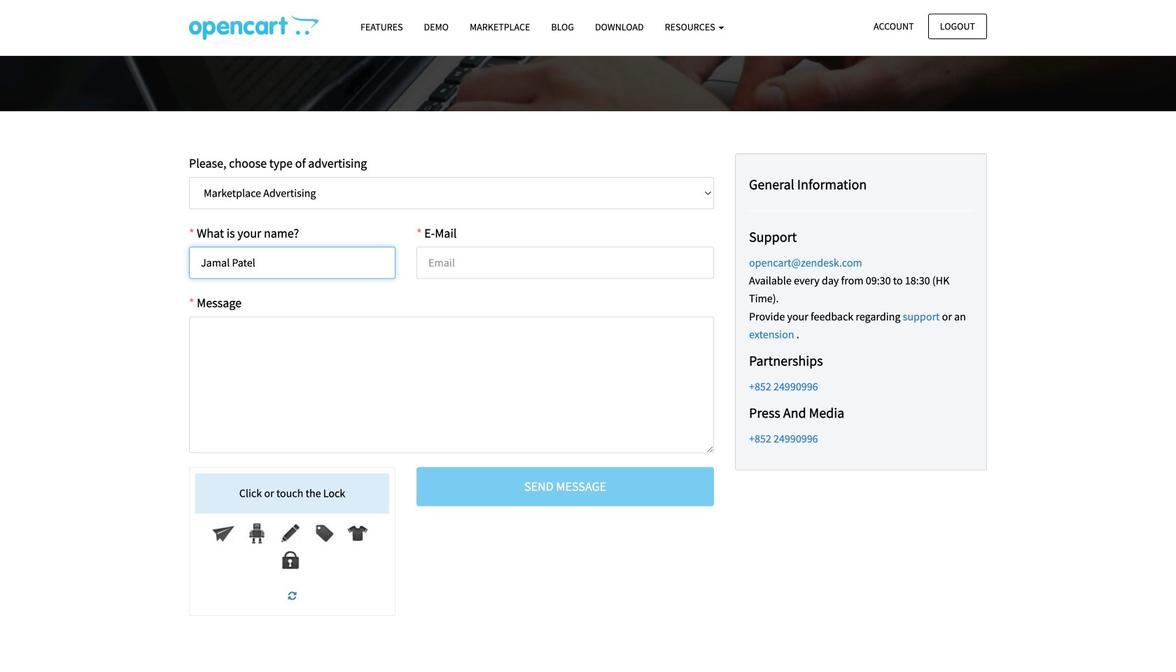 Task type: locate. For each thing, give the bounding box(es) containing it.
None text field
[[189, 317, 714, 453]]



Task type: describe. For each thing, give the bounding box(es) containing it.
Email text field
[[417, 247, 714, 279]]

opencart - advertising image
[[189, 15, 319, 40]]

Name text field
[[189, 247, 396, 279]]

refresh image
[[288, 591, 297, 601]]



Task type: vqa. For each thing, say whether or not it's contained in the screenshot.
The "Email" text field
yes



